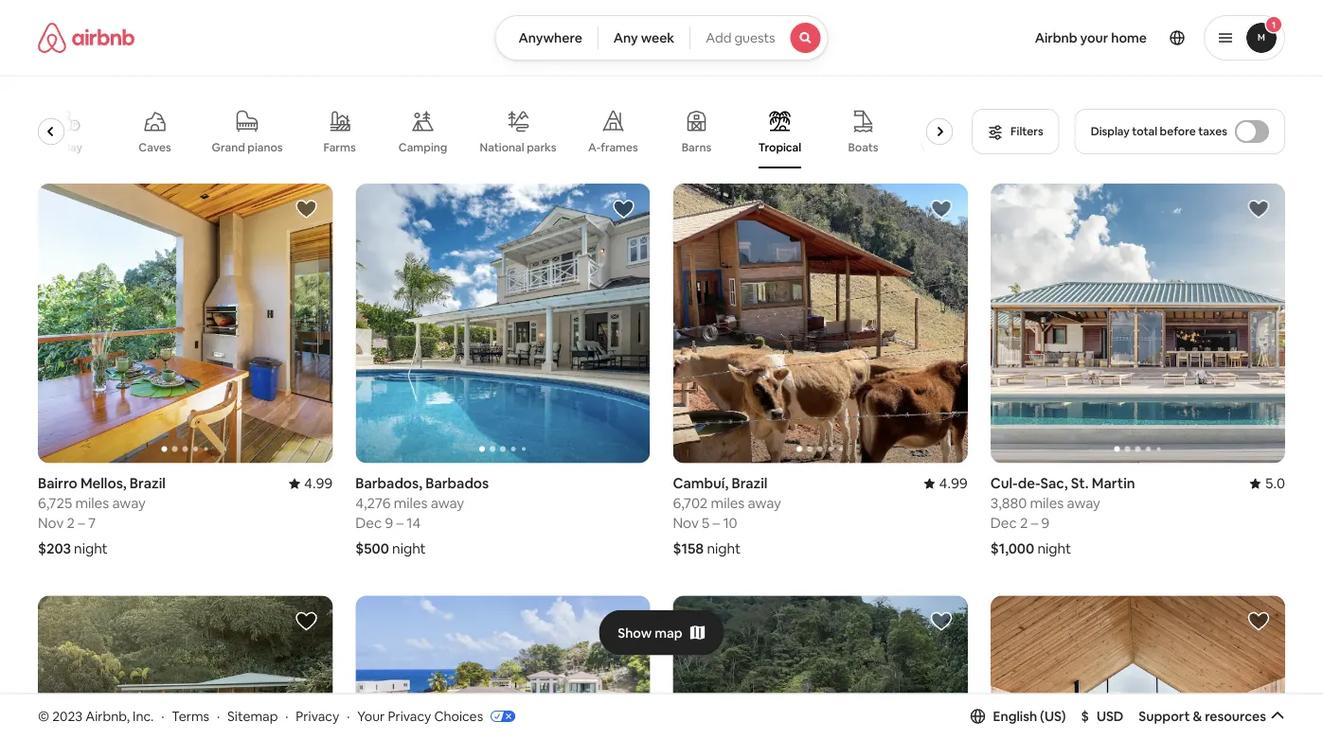 Task type: locate. For each thing, give the bounding box(es) containing it.
2 – from the left
[[396, 515, 404, 533]]

· left the privacy link
[[285, 708, 288, 725]]

3 away from the left
[[748, 495, 782, 513]]

grand
[[212, 140, 246, 155]]

1 horizontal spatial dec
[[991, 515, 1017, 533]]

1 horizontal spatial 4.99 out of 5 average rating image
[[924, 475, 968, 493]]

miles inside cambuí, brazil 6,702 miles away nov 5 – 10 $158 night
[[711, 495, 745, 513]]

$
[[1082, 708, 1089, 726]]

1 horizontal spatial nov
[[673, 515, 699, 533]]

– left 7
[[78, 515, 85, 533]]

miles down sac,
[[1030, 495, 1064, 513]]

0 horizontal spatial 9
[[385, 515, 393, 533]]

2 night from the left
[[392, 540, 426, 559]]

0 horizontal spatial 4.99 out of 5 average rating image
[[289, 475, 333, 493]]

3 night from the left
[[707, 540, 741, 559]]

1 4.99 from the left
[[304, 475, 333, 493]]

10
[[723, 515, 738, 533]]

4 miles from the left
[[1030, 495, 1064, 513]]

add to wishlist: barbados, barbados image
[[612, 198, 635, 221]]

brazil inside cambuí, brazil 6,702 miles away nov 5 – 10 $158 night
[[732, 475, 768, 493]]

2023
[[52, 708, 83, 725]]

6,702
[[673, 495, 708, 513]]

1 away from the left
[[112, 495, 146, 513]]

support & resources
[[1139, 708, 1267, 726]]

away down mellos,
[[112, 495, 146, 513]]

1 horizontal spatial 4.99
[[939, 475, 968, 493]]

nov left 5
[[673, 515, 699, 533]]

None search field
[[495, 15, 829, 61]]

national parks
[[480, 140, 557, 155]]

3 · from the left
[[285, 708, 288, 725]]

miles up 7
[[75, 495, 109, 513]]

cul-
[[991, 475, 1018, 493]]

st.
[[1071, 475, 1089, 493]]

0 horizontal spatial dec
[[356, 515, 382, 533]]

6,725
[[38, 495, 72, 513]]

miles up 10
[[711, 495, 745, 513]]

– up $1,000
[[1031, 515, 1039, 533]]

1 · from the left
[[161, 708, 164, 725]]

inc.
[[133, 708, 154, 725]]

night inside cambuí, brazil 6,702 miles away nov 5 – 10 $158 night
[[707, 540, 741, 559]]

dec down 4,276 on the bottom left of the page
[[356, 515, 382, 533]]

2 brazil from the left
[[732, 475, 768, 493]]

barbados
[[426, 475, 489, 493]]

pianos
[[248, 140, 283, 155]]

1 2 from the left
[[67, 515, 75, 533]]

0 horizontal spatial 2
[[67, 515, 75, 533]]

4.99 out of 5 average rating image left the barbados,
[[289, 475, 333, 493]]

– inside cambuí, brazil 6,702 miles away nov 5 – 10 $158 night
[[713, 515, 720, 533]]

sitemap
[[227, 708, 278, 725]]

nov inside cambuí, brazil 6,702 miles away nov 5 – 10 $158 night
[[673, 515, 699, 533]]

· right terms
[[217, 708, 220, 725]]

4.99 out of 5 average rating image
[[289, 475, 333, 493], [924, 475, 968, 493]]

brazil right mellos,
[[130, 475, 166, 493]]

dec down 3,880
[[991, 515, 1017, 533]]

night down 14
[[392, 540, 426, 559]]

home
[[1112, 29, 1147, 46]]

away
[[112, 495, 146, 513], [431, 495, 464, 513], [748, 495, 782, 513], [1067, 495, 1101, 513]]

0 horizontal spatial brazil
[[130, 475, 166, 493]]

away down 'st.'
[[1067, 495, 1101, 513]]

(us)
[[1040, 708, 1066, 726]]

show map button
[[599, 611, 724, 656]]

– inside bairro mellos, brazil 6,725 miles away nov 2 – 7 $203 night
[[78, 515, 85, 533]]

1 9 from the left
[[385, 515, 393, 533]]

frames
[[601, 140, 639, 155]]

grand pianos
[[212, 140, 283, 155]]

2
[[67, 515, 75, 533], [1020, 515, 1028, 533]]

9 down sac,
[[1042, 515, 1050, 533]]

bairro mellos, brazil 6,725 miles away nov 2 – 7 $203 night
[[38, 475, 166, 559]]

– left 14
[[396, 515, 404, 533]]

2 2 from the left
[[1020, 515, 1028, 533]]

1 horizontal spatial privacy
[[388, 708, 431, 725]]

a-
[[589, 140, 601, 155]]

add to wishlist: bairro mellos, brazil image
[[295, 198, 318, 221]]

· left your on the left of the page
[[347, 708, 350, 725]]

nov
[[38, 515, 64, 533], [673, 515, 699, 533]]

4.99 left cul-
[[939, 475, 968, 493]]

night down 7
[[74, 540, 108, 559]]

0 horizontal spatial nov
[[38, 515, 64, 533]]

away inside bairro mellos, brazil 6,725 miles away nov 2 – 7 $203 night
[[112, 495, 146, 513]]

4 away from the left
[[1067, 495, 1101, 513]]

2 left 7
[[67, 515, 75, 533]]

1 dec from the left
[[356, 515, 382, 533]]

1
[[1272, 18, 1276, 31]]

night
[[74, 540, 108, 559], [392, 540, 426, 559], [707, 540, 741, 559], [1038, 540, 1072, 559]]

a-frames
[[589, 140, 639, 155]]

filters button
[[972, 109, 1060, 154]]

guests
[[735, 29, 776, 46]]

miles up 14
[[394, 495, 428, 513]]

nov down 6,725
[[38, 515, 64, 533]]

7
[[88, 515, 96, 533]]

4 night from the left
[[1038, 540, 1072, 559]]

airbnb your home link
[[1024, 18, 1159, 58]]

privacy
[[296, 708, 339, 725], [388, 708, 431, 725]]

9 left 14
[[385, 515, 393, 533]]

play
[[61, 140, 83, 155]]

privacy left your on the left of the page
[[296, 708, 339, 725]]

1 night from the left
[[74, 540, 108, 559]]

· right inc.
[[161, 708, 164, 725]]

away down "barbados"
[[431, 495, 464, 513]]

2 dec from the left
[[991, 515, 1017, 533]]

english (us) button
[[971, 708, 1066, 726]]

© 2023 airbnb, inc. ·
[[38, 708, 164, 725]]

display total before taxes
[[1091, 124, 1228, 139]]

terms link
[[172, 708, 209, 725]]

1 horizontal spatial 9
[[1042, 515, 1050, 533]]

1 horizontal spatial 2
[[1020, 515, 1028, 533]]

4.99 left the barbados,
[[304, 475, 333, 493]]

nov inside bairro mellos, brazil 6,725 miles away nov 2 – 7 $203 night
[[38, 515, 64, 533]]

usd
[[1097, 708, 1124, 726]]

any week
[[614, 29, 675, 46]]

map
[[655, 625, 683, 642]]

add to wishlist: la calera, colombia image
[[1248, 611, 1270, 634]]

brazil up 10
[[732, 475, 768, 493]]

airbnb,
[[85, 708, 130, 725]]

9 inside barbados, barbados 4,276 miles away dec 9 – 14 $500 night
[[385, 515, 393, 533]]

– inside barbados, barbados 4,276 miles away dec 9 – 14 $500 night
[[396, 515, 404, 533]]

away right 6,702 on the right bottom
[[748, 495, 782, 513]]

1 nov from the left
[[38, 515, 64, 533]]

national
[[480, 140, 525, 155]]

2 9 from the left
[[1042, 515, 1050, 533]]

terms · sitemap · privacy
[[172, 708, 339, 725]]

2 away from the left
[[431, 495, 464, 513]]

privacy right your on the left of the page
[[388, 708, 431, 725]]

add to wishlist: cul-de-sac, st. martin image
[[1248, 198, 1270, 221]]

2 inside the cul-de-sac, st. martin 3,880 miles away dec 2 – 9 $1,000 night
[[1020, 515, 1028, 533]]

– right 5
[[713, 515, 720, 533]]

2 privacy from the left
[[388, 708, 431, 725]]

show map
[[618, 625, 683, 642]]

1 horizontal spatial brazil
[[732, 475, 768, 493]]

camping
[[399, 140, 448, 155]]

5.0
[[1265, 475, 1286, 493]]

week
[[641, 29, 675, 46]]

night down 10
[[707, 540, 741, 559]]

1 – from the left
[[78, 515, 85, 533]]

–
[[78, 515, 85, 533], [396, 515, 404, 533], [713, 515, 720, 533], [1031, 515, 1039, 533]]

2 miles from the left
[[394, 495, 428, 513]]

dec inside the cul-de-sac, st. martin 3,880 miles away dec 2 – 9 $1,000 night
[[991, 515, 1017, 533]]

2 nov from the left
[[673, 515, 699, 533]]

2 4.99 from the left
[[939, 475, 968, 493]]

before
[[1160, 124, 1196, 139]]

2 down 3,880
[[1020, 515, 1028, 533]]

1 miles from the left
[[75, 495, 109, 513]]

brazil
[[130, 475, 166, 493], [732, 475, 768, 493]]

3,880
[[991, 495, 1027, 513]]

1 4.99 out of 5 average rating image from the left
[[289, 475, 333, 493]]

9
[[385, 515, 393, 533], [1042, 515, 1050, 533]]

away inside the cul-de-sac, st. martin 3,880 miles away dec 2 – 9 $1,000 night
[[1067, 495, 1101, 513]]

0 horizontal spatial 4.99
[[304, 475, 333, 493]]

2 4.99 out of 5 average rating image from the left
[[924, 475, 968, 493]]

group
[[38, 95, 974, 169], [38, 184, 333, 464], [356, 184, 650, 464], [673, 184, 968, 464], [991, 184, 1286, 464], [38, 597, 333, 740], [356, 597, 650, 740], [673, 597, 968, 740], [991, 597, 1286, 740]]

4.99 out of 5 average rating image left cul-
[[924, 475, 968, 493]]

3 – from the left
[[713, 515, 720, 533]]

4,276
[[356, 495, 391, 513]]

vineyards
[[921, 140, 974, 155]]

miles
[[75, 495, 109, 513], [394, 495, 428, 513], [711, 495, 745, 513], [1030, 495, 1064, 513]]

4 – from the left
[[1031, 515, 1039, 533]]

filters
[[1011, 124, 1044, 139]]

0 horizontal spatial privacy
[[296, 708, 339, 725]]

1 brazil from the left
[[130, 475, 166, 493]]

night right $1,000
[[1038, 540, 1072, 559]]

night inside barbados, barbados 4,276 miles away dec 9 – 14 $500 night
[[392, 540, 426, 559]]

$158
[[673, 540, 704, 559]]

add
[[706, 29, 732, 46]]

3 miles from the left
[[711, 495, 745, 513]]

privacy inside 'link'
[[388, 708, 431, 725]]



Task type: vqa. For each thing, say whether or not it's contained in the screenshot.


Task type: describe. For each thing, give the bounding box(es) containing it.
total
[[1132, 124, 1158, 139]]

cambuí, brazil 6,702 miles away nov 5 – 10 $158 night
[[673, 475, 782, 559]]

your
[[1081, 29, 1109, 46]]

caves
[[139, 140, 172, 155]]

none search field containing anywhere
[[495, 15, 829, 61]]

away inside cambuí, brazil 6,702 miles away nov 5 – 10 $158 night
[[748, 495, 782, 513]]

mellos,
[[80, 475, 127, 493]]

taxes
[[1199, 124, 1228, 139]]

1 button
[[1204, 15, 1286, 61]]

profile element
[[851, 0, 1286, 76]]

cambuí,
[[673, 475, 729, 493]]

barns
[[682, 140, 712, 155]]

5
[[702, 515, 710, 533]]

choices
[[434, 708, 483, 725]]

resources
[[1205, 708, 1267, 726]]

&
[[1193, 708, 1202, 726]]

terms
[[172, 708, 209, 725]]

anywhere button
[[495, 15, 599, 61]]

your
[[357, 708, 385, 725]]

boats
[[849, 140, 879, 155]]

add to wishlist: cambuí, brazil image
[[930, 198, 953, 221]]

barbados,
[[356, 475, 423, 493]]

de-
[[1018, 475, 1041, 493]]

parks
[[527, 140, 557, 155]]

display
[[1091, 124, 1130, 139]]

add to wishlist: uvita, osa , costa rica image
[[930, 611, 953, 634]]

miles inside bairro mellos, brazil 6,725 miles away nov 2 – 7 $203 night
[[75, 495, 109, 513]]

support
[[1139, 708, 1190, 726]]

$1,000
[[991, 540, 1035, 559]]

display total before taxes button
[[1075, 109, 1286, 154]]

english (us)
[[993, 708, 1066, 726]]

add guests
[[706, 29, 776, 46]]

9 inside the cul-de-sac, st. martin 3,880 miles away dec 2 – 9 $1,000 night
[[1042, 515, 1050, 533]]

4 · from the left
[[347, 708, 350, 725]]

privacy link
[[296, 708, 339, 725]]

bairro
[[38, 475, 77, 493]]

sac,
[[1041, 475, 1068, 493]]

©
[[38, 708, 49, 725]]

2 inside bairro mellos, brazil 6,725 miles away nov 2 – 7 $203 night
[[67, 515, 75, 533]]

miles inside the cul-de-sac, st. martin 3,880 miles away dec 2 – 9 $1,000 night
[[1030, 495, 1064, 513]]

4.99 for cambuí, brazil 6,702 miles away nov 5 – 10 $158 night
[[939, 475, 968, 493]]

airbnb
[[1035, 29, 1078, 46]]

add to wishlist: santa teresa beach, costa rica image
[[295, 611, 318, 634]]

english
[[993, 708, 1038, 726]]

dec inside barbados, barbados 4,276 miles away dec 9 – 14 $500 night
[[356, 515, 382, 533]]

$203
[[38, 540, 71, 559]]

1 privacy from the left
[[296, 708, 339, 725]]

add guests button
[[690, 15, 829, 61]]

farms
[[324, 140, 356, 155]]

14
[[407, 515, 421, 533]]

4.99 for bairro mellos, brazil 6,725 miles away nov 2 – 7 $203 night
[[304, 475, 333, 493]]

your privacy choices link
[[357, 708, 516, 727]]

any week button
[[598, 15, 691, 61]]

4.99 out of 5 average rating image for bairro mellos, brazil 6,725 miles away nov 2 – 7 $203 night
[[289, 475, 333, 493]]

miles inside barbados, barbados 4,276 miles away dec 9 – 14 $500 night
[[394, 495, 428, 513]]

barbados, barbados 4,276 miles away dec 9 – 14 $500 night
[[356, 475, 489, 559]]

any
[[614, 29, 638, 46]]

show
[[618, 625, 652, 642]]

away inside barbados, barbados 4,276 miles away dec 9 – 14 $500 night
[[431, 495, 464, 513]]

airbnb your home
[[1035, 29, 1147, 46]]

sitemap link
[[227, 708, 278, 725]]

night inside the cul-de-sac, st. martin 3,880 miles away dec 2 – 9 $1,000 night
[[1038, 540, 1072, 559]]

$ usd
[[1082, 708, 1124, 726]]

5.0 out of 5 average rating image
[[1250, 475, 1286, 493]]

group containing national parks
[[38, 95, 974, 169]]

anywhere
[[519, 29, 582, 46]]

brazil inside bairro mellos, brazil 6,725 miles away nov 2 – 7 $203 night
[[130, 475, 166, 493]]

– inside the cul-de-sac, st. martin 3,880 miles away dec 2 – 9 $1,000 night
[[1031, 515, 1039, 533]]

tropical
[[759, 140, 802, 155]]

night inside bairro mellos, brazil 6,725 miles away nov 2 – 7 $203 night
[[74, 540, 108, 559]]

martin
[[1092, 475, 1136, 493]]

support & resources button
[[1139, 708, 1286, 726]]

cul-de-sac, st. martin 3,880 miles away dec 2 – 9 $1,000 night
[[991, 475, 1136, 559]]

4.99 out of 5 average rating image for cambuí, brazil 6,702 miles away nov 5 – 10 $158 night
[[924, 475, 968, 493]]

add to wishlist: el limón, dominican republic image
[[612, 611, 635, 634]]

$500
[[356, 540, 389, 559]]

2 · from the left
[[217, 708, 220, 725]]

your privacy choices
[[357, 708, 483, 725]]



